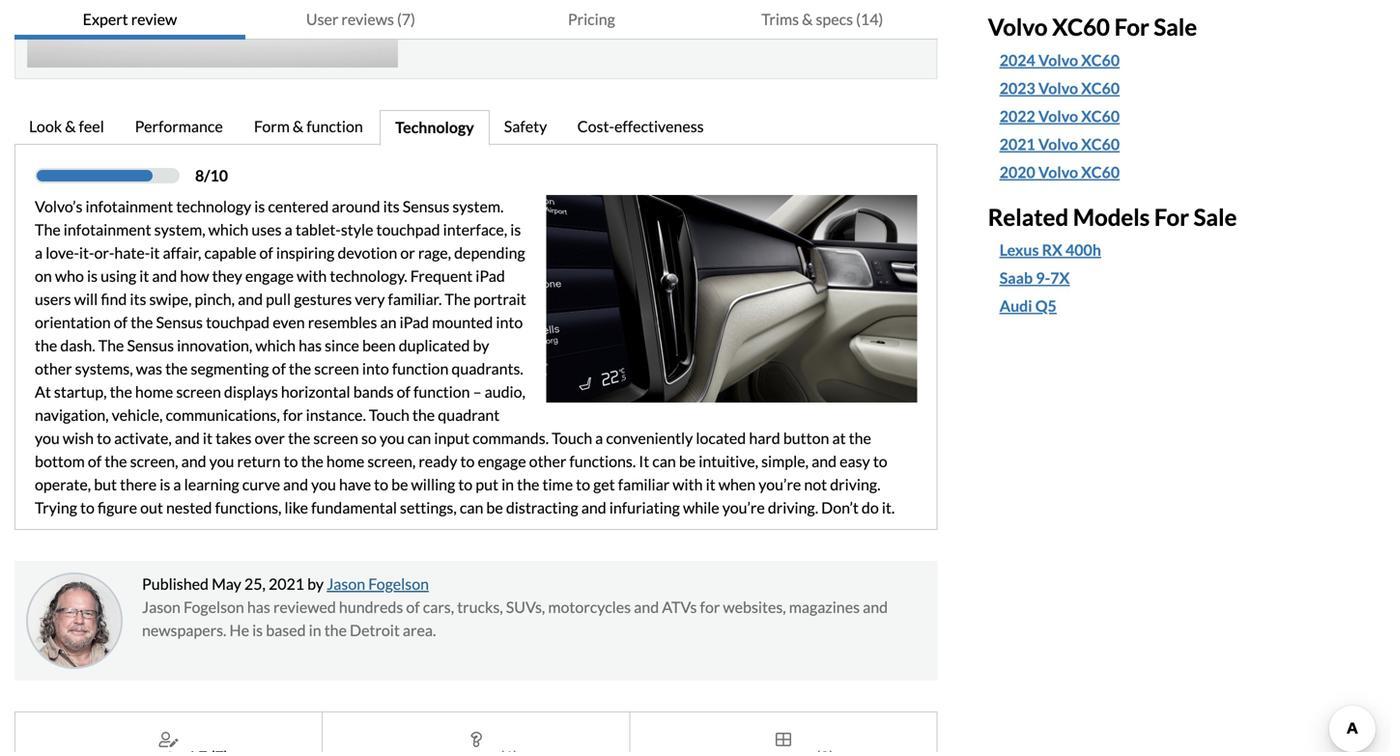 Task type: vqa. For each thing, say whether or not it's contained in the screenshot.
Questions Count element in the left of the page
yes



Task type: locate. For each thing, give the bounding box(es) containing it.
1 vertical spatial screen
[[176, 383, 221, 401]]

& right form
[[293, 117, 304, 136]]

2 vertical spatial tab list
[[14, 712, 938, 753]]

screen up communications,
[[176, 383, 221, 401]]

instance.
[[306, 406, 366, 425]]

for right "atvs"
[[700, 598, 720, 617]]

the up mounted at the left
[[445, 290, 471, 309]]

driving. down not
[[768, 499, 818, 517]]

for for xc60
[[1114, 13, 1149, 41]]

conveniently
[[606, 429, 693, 448]]

2 vertical spatial function
[[413, 383, 470, 401]]

be left intuitive,
[[679, 452, 696, 471]]

trucks,
[[457, 598, 503, 617]]

it
[[150, 243, 160, 262], [139, 267, 149, 285], [203, 429, 213, 448], [706, 475, 716, 494]]

since
[[325, 336, 359, 355]]

0 horizontal spatial volvo's
[[35, 197, 83, 216]]

0 vertical spatial which
[[208, 220, 249, 239]]

2021 inside 2024 volvo xc60 2023 volvo xc60 2022 volvo xc60 2021 volvo xc60 2020 volvo xc60
[[1000, 135, 1035, 154]]

so
[[361, 429, 377, 448]]

into
[[496, 313, 523, 332], [362, 359, 389, 378]]

very
[[355, 290, 385, 309]]

sensus up the rage, on the top left
[[403, 197, 450, 216]]

screen, down the activate,
[[130, 452, 178, 471]]

he
[[229, 621, 249, 640]]

it left takes
[[203, 429, 213, 448]]

0 horizontal spatial for
[[283, 406, 303, 425]]

0 vertical spatial sale
[[1154, 13, 1197, 41]]

tab list
[[14, 0, 938, 40], [14, 110, 938, 146], [14, 712, 938, 753]]

into up bands
[[362, 359, 389, 378]]

1 horizontal spatial audio,
[[547, 529, 588, 548]]

you right so
[[380, 429, 405, 448]]

and right auto,
[[790, 529, 815, 548]]

systems,
[[75, 359, 133, 378]]

three-
[[109, 553, 152, 571]]

is inside smartphone integration is built-in, with bluetooth hands-free and streaming audio, apple carplay, android auto, and a wifi hotspot with a free three-month trial period. volvo's on call app adds vehicle-specific functionality, including maintenance reminders, remote locking, remote starting, and more.
[[199, 529, 210, 548]]

2021 up the reviewed
[[269, 575, 304, 594]]

interface,
[[443, 220, 507, 239]]

out
[[140, 499, 163, 517]]

form
[[254, 117, 290, 136]]

takes
[[216, 429, 252, 448]]

free up adds
[[417, 529, 445, 548]]

1 horizontal spatial be
[[486, 499, 503, 517]]

1 horizontal spatial which
[[255, 336, 296, 355]]

1 horizontal spatial in
[[501, 475, 514, 494]]

2 tab list from the top
[[14, 110, 938, 146]]

in inside published may 25, 2021 by jason fogelson jason fogelson has reviewed hundreds of cars, trucks, suvs, motorcycles and atvs for websites, magazines and newspapers. he is based in the detroit area.
[[309, 621, 321, 640]]

in right put
[[501, 475, 514, 494]]

2 remote from the left
[[142, 576, 191, 595]]

2021 down 2022
[[1000, 135, 1035, 154]]

motorcycles
[[548, 598, 631, 617]]

0 horizontal spatial audio,
[[485, 383, 525, 401]]

0 vertical spatial fogelson
[[368, 575, 429, 594]]

located
[[696, 429, 746, 448]]

1 vertical spatial the
[[445, 290, 471, 309]]

0 horizontal spatial jason
[[142, 598, 181, 617]]

function left –
[[413, 383, 470, 401]]

the up horizontal
[[289, 359, 311, 378]]

0 vertical spatial has
[[299, 336, 322, 355]]

0 vertical spatial touch
[[369, 406, 409, 425]]

the up distracting in the left of the page
[[517, 475, 539, 494]]

the inside published may 25, 2021 by jason fogelson jason fogelson has reviewed hundreds of cars, trucks, suvs, motorcycles and atvs for websites, magazines and newspapers. he is based in the detroit area.
[[324, 621, 347, 640]]

to right the 'wish' on the bottom of the page
[[97, 429, 111, 448]]

performance tab
[[120, 110, 239, 146]]

1 vertical spatial tab list
[[14, 110, 938, 146]]

its right find
[[130, 290, 146, 309]]

&
[[802, 10, 813, 28], [65, 117, 76, 136], [293, 117, 304, 136]]

to left put
[[458, 475, 473, 494]]

free down the smartphone
[[79, 553, 106, 571]]

& inside tab
[[65, 117, 76, 136]]

0 vertical spatial 2021
[[1000, 135, 1035, 154]]

the up love- at the left top
[[35, 220, 61, 239]]

driving.
[[830, 475, 881, 494], [768, 499, 818, 517]]

at
[[35, 383, 51, 401]]

1 vertical spatial audio,
[[547, 529, 588, 548]]

vehicle,
[[112, 406, 163, 425]]

jason fogelson link
[[327, 575, 429, 594]]

engage
[[245, 267, 294, 285], [478, 452, 526, 471]]

function
[[306, 117, 363, 136], [392, 359, 449, 378], [413, 383, 470, 401]]

0 horizontal spatial into
[[362, 359, 389, 378]]

1 tab list from the top
[[14, 0, 938, 40]]

1 vertical spatial touchpad
[[206, 313, 270, 332]]

1 vertical spatial you're
[[722, 499, 765, 517]]

cost-effectiveness tab
[[563, 110, 721, 146]]

is up trial
[[199, 529, 210, 548]]

sensus up was
[[127, 336, 174, 355]]

newspapers.
[[142, 621, 226, 640]]

using
[[101, 267, 136, 285]]

with down the smartphone
[[35, 553, 65, 571]]

0 horizontal spatial its
[[130, 290, 146, 309]]

maintenance
[[709, 553, 796, 571]]

published
[[142, 575, 209, 594]]

hundreds
[[339, 598, 403, 617]]

home down was
[[135, 383, 173, 401]]

0 vertical spatial free
[[417, 529, 445, 548]]

remote down month
[[142, 576, 191, 595]]

0 horizontal spatial home
[[135, 383, 173, 401]]

1 horizontal spatial fogelson
[[368, 575, 429, 594]]

0 vertical spatial for
[[1114, 13, 1149, 41]]

pull
[[266, 290, 291, 309]]

0 horizontal spatial free
[[79, 553, 106, 571]]

2 vertical spatial screen
[[313, 429, 358, 448]]

0 horizontal spatial by
[[307, 575, 324, 594]]

0 vertical spatial audio,
[[485, 383, 525, 401]]

can right it
[[652, 452, 676, 471]]

0 horizontal spatial screen,
[[130, 452, 178, 471]]

other up 'at'
[[35, 359, 72, 378]]

1 vertical spatial function
[[392, 359, 449, 378]]

2 vertical spatial be
[[486, 499, 503, 517]]

gestures
[[294, 290, 352, 309]]

1 horizontal spatial other
[[529, 452, 566, 471]]

jason down published
[[142, 598, 181, 617]]

screen down since
[[314, 359, 359, 378]]

the up 'input'
[[412, 406, 435, 425]]

for inside published may 25, 2021 by jason fogelson jason fogelson has reviewed hundreds of cars, trucks, suvs, motorcycles and atvs for websites, magazines and newspapers. he is based in the detroit area.
[[700, 598, 720, 617]]

it left affair,
[[150, 243, 160, 262]]

2 horizontal spatial can
[[652, 452, 676, 471]]

the down swipe,
[[131, 313, 153, 332]]

jason down on
[[327, 575, 365, 594]]

tab list containing expert review
[[14, 0, 938, 40]]

duplicated
[[399, 336, 470, 355]]

is
[[254, 197, 265, 216], [510, 220, 521, 239], [87, 267, 98, 285], [160, 475, 170, 494], [199, 529, 210, 548], [252, 621, 263, 640]]

infotainment up or-
[[64, 220, 151, 239]]

engage up pull
[[245, 267, 294, 285]]

0 horizontal spatial has
[[247, 598, 270, 617]]

2 horizontal spatial be
[[679, 452, 696, 471]]

0 horizontal spatial can
[[407, 429, 431, 448]]

uses
[[252, 220, 282, 239]]

0 horizontal spatial remote
[[35, 576, 84, 595]]

& for look
[[65, 117, 76, 136]]

& left specs
[[802, 10, 813, 28]]

reviewed
[[273, 598, 336, 617]]

the up systems,
[[98, 336, 124, 355]]

1 horizontal spatial engage
[[478, 452, 526, 471]]

reviews count element
[[210, 746, 229, 753]]

has inside the 'volvo's infotainment technology is centered around its sensus system. the infotainment system, which uses a tablet-style touchpad interface, is a love-it-or-hate-it affair, capable of inspiring devotion or rage, depending on who is using it and how they engage with technology. frequent ipad users will find its swipe, pinch, and pull gestures very familiar. the portrait orientation of the sensus touchpad even resembles an ipad mounted into the dash. the sensus innovation, which has since been duplicated by other systems, was the segmenting of the screen into function quadrants. at startup, the home screen displays horizontal bands of function – audio, navigation, vehicle, communications, for instance. touch the quadrant you wish to activate, and it takes over the screen so you can input commands. touch a conveniently located hard button at the bottom of the screen, and you return to the home screen, ready to engage other functions. it can be intuitive, simple, and easy to operate, but there is a learning curve and you have to be willing to put in the time to get familiar with it when you're not driving. trying to figure out nested functions, like fundamental settings, can be distracting and infuriating while you're driving. don't do it.'
[[299, 336, 322, 355]]

is right he
[[252, 621, 263, 640]]

users
[[35, 290, 71, 309]]

but
[[94, 475, 117, 494]]

1 horizontal spatial home
[[326, 452, 364, 471]]

to down over
[[284, 452, 298, 471]]

of
[[259, 243, 273, 262], [114, 313, 128, 332], [272, 359, 286, 378], [397, 383, 411, 401], [88, 452, 102, 471], [406, 598, 420, 617]]

audio, inside smartphone integration is built-in, with bluetooth hands-free and streaming audio, apple carplay, android auto, and a wifi hotspot with a free three-month trial period. volvo's on call app adds vehicle-specific functionality, including maintenance reminders, remote locking, remote starting, and more.
[[547, 529, 588, 548]]

1 horizontal spatial by
[[473, 336, 489, 355]]

0 horizontal spatial for
[[1114, 13, 1149, 41]]

2 vertical spatial the
[[98, 336, 124, 355]]

the up but on the bottom left of page
[[105, 452, 127, 471]]

1 vertical spatial by
[[307, 575, 324, 594]]

the down the reviewed
[[324, 621, 347, 640]]

volvo's up more.
[[280, 553, 328, 571]]

0 vertical spatial you're
[[759, 475, 801, 494]]

screen,
[[130, 452, 178, 471], [367, 452, 416, 471]]

0 vertical spatial into
[[496, 313, 523, 332]]

which down even
[[255, 336, 296, 355]]

detroit
[[350, 621, 400, 640]]

frequent
[[410, 267, 473, 285]]

1 horizontal spatial free
[[417, 529, 445, 548]]

a down the smartphone
[[68, 553, 76, 571]]

tab panel
[[14, 144, 938, 597]]

1 vertical spatial volvo's
[[280, 553, 328, 571]]

by up the "quadrants."
[[473, 336, 489, 355]]

the up like
[[301, 452, 323, 471]]

3 tab list from the top
[[14, 712, 938, 753]]

1 vertical spatial 2021
[[269, 575, 304, 594]]

1 vertical spatial has
[[247, 598, 270, 617]]

the
[[35, 220, 61, 239], [445, 290, 471, 309], [98, 336, 124, 355]]

fogelson down the starting,
[[184, 598, 244, 617]]

pricing
[[568, 10, 615, 28]]

2 vertical spatial can
[[460, 499, 483, 517]]

trims & specs (14) tab
[[707, 0, 938, 40]]

& left feel
[[65, 117, 76, 136]]

and down communications,
[[175, 429, 200, 448]]

has
[[299, 336, 322, 355], [247, 598, 270, 617]]

0 vertical spatial sensus
[[403, 197, 450, 216]]

hotspot
[[864, 529, 917, 548]]

cars,
[[423, 598, 454, 617]]

its right around
[[383, 197, 400, 216]]

you're
[[759, 475, 801, 494], [722, 499, 765, 517]]

0 vertical spatial jason
[[327, 575, 365, 594]]

curve
[[242, 475, 280, 494]]

wish
[[63, 429, 94, 448]]

user reviews (7) tab
[[245, 0, 476, 40]]

is inside published may 25, 2021 by jason fogelson jason fogelson has reviewed hundreds of cars, trucks, suvs, motorcycles and atvs for websites, magazines and newspapers. he is based in the detroit area.
[[252, 621, 263, 640]]

pinch,
[[195, 290, 235, 309]]

2 horizontal spatial &
[[802, 10, 813, 28]]

a
[[285, 220, 292, 239], [35, 243, 43, 262], [595, 429, 603, 448], [173, 475, 181, 494], [818, 529, 826, 548], [68, 553, 76, 571]]

in,
[[249, 529, 265, 548]]

atvs
[[662, 598, 697, 617]]

bottom
[[35, 452, 85, 471]]

2023
[[1000, 79, 1035, 97]]

0 vertical spatial touchpad
[[376, 220, 440, 239]]

2021 volvo xc60 link
[[1000, 133, 1357, 156], [1000, 133, 1120, 156]]

1 horizontal spatial has
[[299, 336, 322, 355]]

bluetooth
[[301, 529, 369, 548]]

1 vertical spatial which
[[255, 336, 296, 355]]

sensus down swipe,
[[156, 313, 203, 332]]

0 vertical spatial by
[[473, 336, 489, 355]]

which up capable
[[208, 220, 249, 239]]

audio, up functionality,
[[547, 529, 588, 548]]

to right have
[[374, 475, 388, 494]]

of up displays at the left bottom
[[272, 359, 286, 378]]

to
[[97, 429, 111, 448], [284, 452, 298, 471], [460, 452, 475, 471], [873, 452, 888, 471], [374, 475, 388, 494], [458, 475, 473, 494], [576, 475, 590, 494], [80, 499, 95, 517]]

to down 'input'
[[460, 452, 475, 471]]

and up like
[[283, 475, 308, 494]]

0 horizontal spatial other
[[35, 359, 72, 378]]

1 horizontal spatial for
[[700, 598, 720, 617]]

can up ready
[[407, 429, 431, 448]]

infotainment up hate-
[[86, 197, 173, 216]]

0 horizontal spatial driving.
[[768, 499, 818, 517]]

(14)
[[856, 10, 883, 28]]

driving. down easy
[[830, 475, 881, 494]]

on
[[331, 553, 351, 571]]

0 vertical spatial driving.
[[830, 475, 881, 494]]

form & function tab
[[239, 110, 380, 146]]

0 horizontal spatial be
[[391, 475, 408, 494]]

into down portrait
[[496, 313, 523, 332]]

input
[[434, 429, 470, 448]]

touchpad
[[376, 220, 440, 239], [206, 313, 270, 332]]

7x
[[1050, 269, 1070, 288]]

1 horizontal spatial remote
[[142, 576, 191, 595]]

function right form
[[306, 117, 363, 136]]

2021
[[1000, 135, 1035, 154], [269, 575, 304, 594]]

review
[[131, 10, 177, 28]]

0 vertical spatial volvo's
[[35, 197, 83, 216]]

you
[[35, 429, 60, 448], [380, 429, 405, 448], [209, 452, 234, 471], [311, 475, 336, 494]]

1 horizontal spatial screen,
[[367, 452, 416, 471]]

ipad down familiar. at the top of the page
[[400, 313, 429, 332]]

touch up functions.
[[552, 429, 592, 448]]

0 horizontal spatial in
[[309, 621, 321, 640]]

hands-
[[372, 529, 417, 548]]

1 vertical spatial touch
[[552, 429, 592, 448]]

0 horizontal spatial the
[[35, 220, 61, 239]]

0 vertical spatial function
[[306, 117, 363, 136]]

0 horizontal spatial fogelson
[[184, 598, 244, 617]]

cost-effectiveness
[[577, 117, 704, 136]]

form & function
[[254, 117, 363, 136]]

1 vertical spatial free
[[79, 553, 106, 571]]

tablet-
[[295, 220, 341, 239]]

volvo's up love- at the left top
[[35, 197, 83, 216]]

you're down "when"
[[722, 499, 765, 517]]

of down uses
[[259, 243, 273, 262]]

area.
[[403, 621, 436, 640]]

do
[[862, 499, 879, 517]]

functions,
[[215, 499, 282, 517]]

jason
[[327, 575, 365, 594], [142, 598, 181, 617]]

even
[[273, 313, 305, 332]]

0 horizontal spatial &
[[65, 117, 76, 136]]

fundamental
[[311, 499, 397, 517]]

quadrant
[[438, 406, 500, 425]]

volvo right 2022
[[1038, 107, 1078, 125]]

screen
[[314, 359, 359, 378], [176, 383, 221, 401], [313, 429, 358, 448]]

have
[[339, 475, 371, 494]]

screen, down so
[[367, 452, 416, 471]]

1 horizontal spatial into
[[496, 313, 523, 332]]

smartphone integration is built-in, with bluetooth hands-free and streaming audio, apple carplay, android auto, and a wifi hotspot with a free three-month trial period. volvo's on call app adds vehicle-specific functionality, including maintenance reminders, remote locking, remote starting, and more.
[[35, 529, 917, 595]]

can down put
[[460, 499, 483, 517]]

touch
[[369, 406, 409, 425], [552, 429, 592, 448]]

the right at
[[849, 429, 871, 448]]

1 vertical spatial in
[[309, 621, 321, 640]]

distracting
[[506, 499, 578, 517]]



Task type: describe. For each thing, give the bounding box(es) containing it.
1 vertical spatial engage
[[478, 452, 526, 471]]

volvo right the 2023
[[1038, 79, 1078, 97]]

has inside published may 25, 2021 by jason fogelson jason fogelson has reviewed hundreds of cars, trucks, suvs, motorcycles and atvs for websites, magazines and newspapers. he is based in the detroit area.
[[247, 598, 270, 617]]

question image
[[470, 732, 482, 748]]

2021 inside published may 25, 2021 by jason fogelson jason fogelson has reviewed hundreds of cars, trucks, suvs, motorcycles and atvs for websites, magazines and newspapers. he is based in the detroit area.
[[269, 575, 304, 594]]

saab 9-7x link
[[1000, 267, 1070, 290]]

1 vertical spatial infotainment
[[64, 220, 151, 239]]

2020 volvo xc60 link up 'related models for sale'
[[1000, 161, 1357, 184]]

functions.
[[569, 452, 636, 471]]

and right magazines at the bottom right of page
[[863, 598, 888, 617]]

activate,
[[114, 429, 172, 448]]

put
[[476, 475, 498, 494]]

technology.
[[330, 267, 407, 285]]

volvo up related
[[1038, 135, 1078, 154]]

adds
[[412, 553, 443, 571]]

user edit image
[[159, 732, 178, 748]]

familiar.
[[388, 290, 442, 309]]

1 vertical spatial its
[[130, 290, 146, 309]]

communications,
[[166, 406, 280, 425]]

comparisons count element
[[816, 746, 834, 753]]

1 horizontal spatial can
[[460, 499, 483, 517]]

function inside the form & function tab
[[306, 117, 363, 136]]

volvo's inside smartphone integration is built-in, with bluetooth hands-free and streaming audio, apple carplay, android auto, and a wifi hotspot with a free three-month trial period. volvo's on call app adds vehicle-specific functionality, including maintenance reminders, remote locking, remote starting, and more.
[[280, 553, 328, 571]]

displays
[[224, 383, 278, 401]]

websites,
[[723, 598, 786, 617]]

the left dash.
[[35, 336, 57, 355]]

1 horizontal spatial jason
[[327, 575, 365, 594]]

questions count element
[[500, 746, 518, 753]]

more.
[[281, 576, 320, 595]]

willing
[[411, 475, 455, 494]]

over
[[255, 429, 285, 448]]

and left "atvs"
[[634, 598, 659, 617]]

you up the learning
[[209, 452, 234, 471]]

is up depending
[[510, 220, 521, 239]]

with down inspiring
[[297, 267, 327, 285]]

carplay,
[[633, 529, 689, 548]]

simple,
[[761, 452, 809, 471]]

the up the vehicle,
[[110, 383, 132, 401]]

1 horizontal spatial driving.
[[830, 475, 881, 494]]

based
[[266, 621, 306, 640]]

1 vertical spatial jason
[[142, 598, 181, 617]]

feel
[[79, 117, 104, 136]]

apple
[[591, 529, 630, 548]]

1 vertical spatial driving.
[[768, 499, 818, 517]]

2024
[[1000, 51, 1035, 69]]

2022
[[1000, 107, 1035, 125]]

like
[[285, 499, 308, 517]]

rx
[[1042, 241, 1063, 260]]

of up but on the bottom left of page
[[88, 452, 102, 471]]

call
[[354, 553, 381, 571]]

& for form
[[293, 117, 304, 136]]

performance
[[135, 117, 223, 136]]

streaming
[[476, 529, 544, 548]]

models
[[1073, 203, 1150, 231]]

trims & specs (14)
[[761, 10, 883, 28]]

specs
[[816, 10, 853, 28]]

1 vertical spatial sensus
[[156, 313, 203, 332]]

mounted
[[432, 313, 493, 332]]

button
[[783, 429, 829, 448]]

a up 'on'
[[35, 243, 43, 262]]

they
[[212, 267, 242, 285]]

trial
[[199, 553, 226, 571]]

and up not
[[812, 452, 837, 471]]

400h
[[1066, 241, 1101, 260]]

inspiring
[[276, 243, 335, 262]]

rage,
[[418, 243, 451, 262]]

operate,
[[35, 475, 91, 494]]

the right over
[[288, 429, 310, 448]]

you up bottom
[[35, 429, 60, 448]]

nested
[[166, 499, 212, 517]]

reviews
[[341, 10, 394, 28]]

1 vertical spatial other
[[529, 452, 566, 471]]

and down get
[[581, 499, 606, 517]]

of right bands
[[397, 383, 411, 401]]

2021 volvo xc60 test drive review summaryimage image
[[27, 0, 398, 68]]

volvo up 2024
[[988, 13, 1048, 41]]

of down find
[[114, 313, 128, 332]]

10
[[210, 166, 228, 185]]

orientation
[[35, 313, 111, 332]]

month
[[152, 553, 196, 571]]

built-
[[213, 529, 249, 548]]

0 horizontal spatial which
[[208, 220, 249, 239]]

0 vertical spatial screen
[[314, 359, 359, 378]]

don't
[[821, 499, 859, 517]]

audio, inside the 'volvo's infotainment technology is centered around its sensus system. the infotainment system, which uses a tablet-style touchpad interface, is a love-it-or-hate-it affair, capable of inspiring devotion or rage, depending on who is using it and how they engage with technology. frequent ipad users will find its swipe, pinch, and pull gestures very familiar. the portrait orientation of the sensus touchpad even resembles an ipad mounted into the dash. the sensus innovation, which has since been duplicated by other systems, was the segmenting of the screen into function quadrants. at startup, the home screen displays horizontal bands of function – audio, navigation, vehicle, communications, for instance. touch the quadrant you wish to activate, and it takes over the screen so you can input commands. touch a conveniently located hard button at the bottom of the screen, and you return to the home screen, ready to engage other functions. it can be intuitive, simple, and easy to operate, but there is a learning curve and you have to be willing to put in the time to get familiar with it when you're not driving. trying to figure out nested functions, like fundamental settings, can be distracting and infuriating while you're driving. don't do it.'
[[485, 383, 525, 401]]

navigation,
[[35, 406, 109, 425]]

the right was
[[165, 359, 188, 378]]

it right using
[[139, 267, 149, 285]]

a up functions.
[[595, 429, 603, 448]]

swipe,
[[149, 290, 192, 309]]

1 vertical spatial be
[[391, 475, 408, 494]]

app
[[384, 553, 409, 571]]

at
[[832, 429, 846, 448]]

0 horizontal spatial touchpad
[[206, 313, 270, 332]]

quadrants.
[[452, 359, 523, 378]]

it.
[[882, 499, 895, 517]]

–
[[473, 383, 482, 401]]

audi q5 link
[[1000, 295, 1057, 318]]

with right in,
[[268, 529, 298, 548]]

expert review
[[83, 10, 177, 28]]

1 vertical spatial fogelson
[[184, 598, 244, 617]]

sale for volvo xc60 for sale
[[1154, 13, 1197, 41]]

1 horizontal spatial touchpad
[[376, 220, 440, 239]]

1 remote from the left
[[35, 576, 84, 595]]

2 vertical spatial sensus
[[127, 336, 174, 355]]

period.
[[229, 553, 277, 571]]

sale for related models for sale
[[1194, 203, 1237, 231]]

pricing tab
[[476, 0, 707, 40]]

trying
[[35, 499, 77, 517]]

1 vertical spatial ipad
[[400, 313, 429, 332]]

and up the learning
[[181, 452, 206, 471]]

& for trims
[[802, 10, 813, 28]]

will
[[74, 290, 98, 309]]

volvo right 2020
[[1038, 163, 1078, 182]]

with up while
[[673, 475, 703, 494]]

effectiveness
[[614, 117, 704, 136]]

2 horizontal spatial the
[[445, 290, 471, 309]]

segmenting
[[191, 359, 269, 378]]

it-
[[79, 243, 94, 262]]

technology tab
[[380, 110, 490, 146]]

and up swipe,
[[152, 267, 177, 285]]

25,
[[244, 575, 266, 594]]

2021 volvo xc60 test drive review techlevelimage image
[[547, 195, 917, 403]]

to left get
[[576, 475, 590, 494]]

portrait
[[474, 290, 526, 309]]

1 vertical spatial home
[[326, 452, 364, 471]]

on
[[35, 267, 52, 285]]

to down but on the bottom left of page
[[80, 499, 95, 517]]

trims
[[761, 10, 799, 28]]

0 vertical spatial ipad
[[476, 267, 505, 285]]

0 vertical spatial the
[[35, 220, 61, 239]]

get
[[593, 475, 615, 494]]

was
[[136, 359, 162, 378]]

of inside published may 25, 2021 by jason fogelson jason fogelson has reviewed hundreds of cars, trucks, suvs, motorcycles and atvs for websites, magazines and newspapers. he is based in the detroit area.
[[406, 598, 420, 617]]

bands
[[353, 383, 394, 401]]

0 vertical spatial be
[[679, 452, 696, 471]]

volvo's inside the 'volvo's infotainment technology is centered around its sensus system. the infotainment system, which uses a tablet-style touchpad interface, is a love-it-or-hate-it affair, capable of inspiring devotion or rage, depending on who is using it and how they engage with technology. frequent ipad users will find its swipe, pinch, and pull gestures very familiar. the portrait orientation of the sensus touchpad even resembles an ipad mounted into the dash. the sensus innovation, which has since been duplicated by other systems, was the segmenting of the screen into function quadrants. at startup, the home screen displays horizontal bands of function – audio, navigation, vehicle, communications, for instance. touch the quadrant you wish to activate, and it takes over the screen so you can input commands. touch a conveniently located hard button at the bottom of the screen, and you return to the home screen, ready to engage other functions. it can be intuitive, simple, and easy to operate, but there is a learning curve and you have to be willing to put in the time to get familiar with it when you're not driving. trying to figure out nested functions, like fundamental settings, can be distracting and infuriating while you're driving. don't do it.'
[[35, 197, 83, 216]]

a left 'wifi'
[[818, 529, 826, 548]]

suvs,
[[506, 598, 545, 617]]

jason fogelson automotive journalist image
[[26, 573, 123, 670]]

smartphone
[[35, 529, 118, 548]]

a right uses
[[285, 220, 292, 239]]

to right easy
[[873, 452, 888, 471]]

1 screen, from the left
[[130, 452, 178, 471]]

safety tab
[[490, 110, 563, 146]]

by inside published may 25, 2021 by jason fogelson jason fogelson has reviewed hundreds of cars, trucks, suvs, motorcycles and atvs for websites, magazines and newspapers. he is based in the detroit area.
[[307, 575, 324, 594]]

user
[[306, 10, 338, 28]]

2020
[[1000, 163, 1035, 182]]

0 vertical spatial its
[[383, 197, 400, 216]]

in inside the 'volvo's infotainment technology is centered around its sensus system. the infotainment system, which uses a tablet-style touchpad interface, is a love-it-or-hate-it affair, capable of inspiring devotion or rage, depending on who is using it and how they engage with technology. frequent ipad users will find its swipe, pinch, and pull gestures very familiar. the portrait orientation of the sensus touchpad even resembles an ipad mounted into the dash. the sensus innovation, which has since been duplicated by other systems, was the segmenting of the screen into function quadrants. at startup, the home screen displays horizontal bands of function – audio, navigation, vehicle, communications, for instance. touch the quadrant you wish to activate, and it takes over the screen so you can input commands. touch a conveniently located hard button at the bottom of the screen, and you return to the home screen, ready to engage other functions. it can be intuitive, simple, and easy to operate, but there is a learning curve and you have to be willing to put in the time to get familiar with it when you're not driving. trying to figure out nested functions, like fundamental settings, can be distracting and infuriating while you're driving. don't do it.'
[[501, 475, 514, 494]]

an
[[380, 313, 397, 332]]

locking,
[[87, 576, 139, 595]]

find
[[101, 290, 127, 309]]

and up vehicle-
[[448, 529, 473, 548]]

1 vertical spatial can
[[652, 452, 676, 471]]

2020 volvo xc60 link up related
[[1000, 161, 1120, 184]]

intuitive,
[[699, 452, 758, 471]]

0 horizontal spatial touch
[[369, 406, 409, 425]]

volvo right 2024
[[1038, 51, 1078, 69]]

easy
[[840, 452, 870, 471]]

1 horizontal spatial the
[[98, 336, 124, 355]]

not
[[804, 475, 827, 494]]

for for models
[[1154, 203, 1189, 231]]

is right who
[[87, 267, 98, 285]]

system.
[[453, 197, 504, 216]]

a up nested
[[173, 475, 181, 494]]

you left have
[[311, 475, 336, 494]]

it up while
[[706, 475, 716, 494]]

and left pull
[[238, 290, 263, 309]]

1 vertical spatial into
[[362, 359, 389, 378]]

and down period.
[[253, 576, 278, 595]]

look & feel tab
[[14, 110, 120, 146]]

q5
[[1035, 297, 1057, 316]]

0 vertical spatial infotainment
[[86, 197, 173, 216]]

by inside the 'volvo's infotainment technology is centered around its sensus system. the infotainment system, which uses a tablet-style touchpad interface, is a love-it-or-hate-it affair, capable of inspiring devotion or rage, depending on who is using it and how they engage with technology. frequent ipad users will find its swipe, pinch, and pull gestures very familiar. the portrait orientation of the sensus touchpad even resembles an ipad mounted into the dash. the sensus innovation, which has since been duplicated by other systems, was the segmenting of the screen into function quadrants. at startup, the home screen displays horizontal bands of function – audio, navigation, vehicle, communications, for instance. touch the quadrant you wish to activate, and it takes over the screen so you can input commands. touch a conveniently located hard button at the bottom of the screen, and you return to the home screen, ready to engage other functions. it can be intuitive, simple, and easy to operate, but there is a learning curve and you have to be willing to put in the time to get familiar with it when you're not driving. trying to figure out nested functions, like fundamental settings, can be distracting and infuriating while you're driving. don't do it.'
[[473, 336, 489, 355]]

for inside the 'volvo's infotainment technology is centered around its sensus system. the infotainment system, which uses a tablet-style touchpad interface, is a love-it-or-hate-it affair, capable of inspiring devotion or rage, depending on who is using it and how they engage with technology. frequent ipad users will find its swipe, pinch, and pull gestures very familiar. the portrait orientation of the sensus touchpad even resembles an ipad mounted into the dash. the sensus innovation, which has since been duplicated by other systems, was the segmenting of the screen into function quadrants. at startup, the home screen displays horizontal bands of function – audio, navigation, vehicle, communications, for instance. touch the quadrant you wish to activate, and it takes over the screen so you can input commands. touch a conveniently located hard button at the bottom of the screen, and you return to the home screen, ready to engage other functions. it can be intuitive, simple, and easy to operate, but there is a learning curve and you have to be willing to put in the time to get familiar with it when you're not driving. trying to figure out nested functions, like fundamental settings, can be distracting and infuriating while you're driving. don't do it.'
[[283, 406, 303, 425]]

starting,
[[194, 576, 250, 595]]

is right "there" on the bottom of page
[[160, 475, 170, 494]]

/
[[204, 166, 210, 185]]

0 vertical spatial engage
[[245, 267, 294, 285]]

is up uses
[[254, 197, 265, 216]]

may
[[212, 575, 241, 594]]

th large image
[[776, 732, 791, 748]]

related models for sale
[[988, 203, 1237, 231]]

integration
[[121, 529, 196, 548]]

2 screen, from the left
[[367, 452, 416, 471]]

affair,
[[163, 243, 201, 262]]

tab list containing look & feel
[[14, 110, 938, 146]]

expert review tab
[[14, 0, 245, 40]]

vehicle-
[[446, 553, 499, 571]]

tab panel containing 8
[[14, 144, 938, 597]]

auto,
[[750, 529, 787, 548]]



